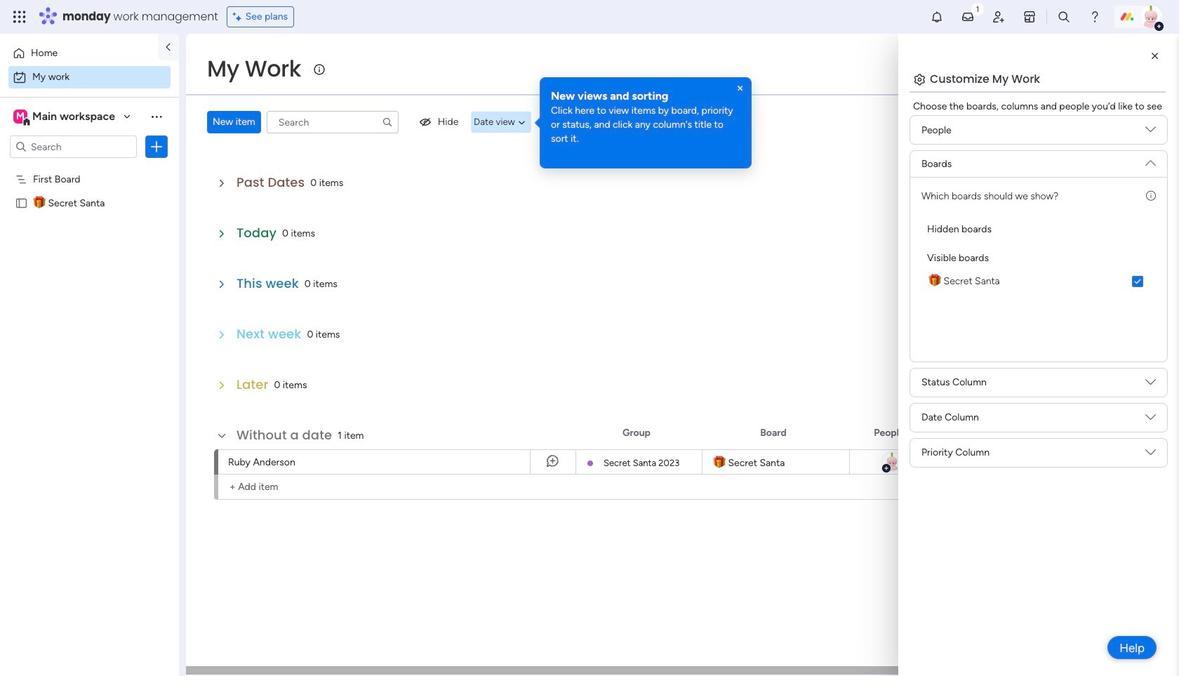 Task type: locate. For each thing, give the bounding box(es) containing it.
update feed image
[[961, 10, 975, 24]]

1 dapulse dropdown down arrow image from the top
[[1146, 152, 1156, 168]]

column header
[[934, 421, 1033, 445]]

ruby anderson image
[[1140, 6, 1163, 28]]

2 dapulse dropdown down arrow image from the top
[[1146, 377, 1156, 393]]

close image
[[735, 83, 746, 94]]

0 vertical spatial dapulse dropdown down arrow image
[[1146, 124, 1156, 140]]

1 vertical spatial heading
[[927, 222, 992, 237]]

heading
[[551, 88, 741, 104], [927, 222, 992, 237], [927, 251, 989, 265]]

0 vertical spatial dapulse dropdown down arrow image
[[1146, 152, 1156, 168]]

workspace options image
[[150, 109, 164, 123]]

1 vertical spatial dapulse dropdown down arrow image
[[1146, 447, 1156, 463]]

3 dapulse dropdown down arrow image from the top
[[1146, 412, 1156, 428]]

dapulse dropdown down arrow image
[[1146, 124, 1156, 140], [1146, 447, 1156, 463]]

public board image
[[15, 196, 28, 209]]

main content
[[186, 34, 1179, 676]]

Filter dashboard by text search field
[[267, 111, 399, 133]]

search everything image
[[1057, 10, 1071, 24]]

1 vertical spatial dapulse dropdown down arrow image
[[1146, 377, 1156, 393]]

0 horizontal spatial list box
[[0, 164, 179, 404]]

list box
[[0, 164, 179, 404], [922, 209, 1156, 297]]

v2 info image
[[1146, 189, 1156, 204]]

dapulse dropdown down arrow image
[[1146, 152, 1156, 168], [1146, 377, 1156, 393], [1146, 412, 1156, 428]]

2 vertical spatial heading
[[927, 251, 989, 265]]

option
[[8, 42, 150, 65], [8, 66, 171, 88], [0, 166, 179, 169]]

2 vertical spatial option
[[0, 166, 179, 169]]

1 horizontal spatial list box
[[922, 209, 1156, 297]]

None search field
[[267, 111, 399, 133]]

2 vertical spatial dapulse dropdown down arrow image
[[1146, 412, 1156, 428]]



Task type: vqa. For each thing, say whether or not it's contained in the screenshot.
1 "image"
yes



Task type: describe. For each thing, give the bounding box(es) containing it.
search image
[[382, 117, 393, 128]]

options image
[[150, 140, 164, 154]]

monday marketplace image
[[1023, 10, 1037, 24]]

ruby anderson image
[[881, 451, 903, 472]]

invite members image
[[992, 10, 1006, 24]]

see plans image
[[233, 9, 246, 25]]

1 dapulse dropdown down arrow image from the top
[[1146, 124, 1156, 140]]

1 image
[[972, 1, 984, 16]]

help image
[[1088, 10, 1102, 24]]

1 vertical spatial option
[[8, 66, 171, 88]]

sort image
[[1010, 428, 1022, 439]]

0 vertical spatial option
[[8, 42, 150, 65]]

0 vertical spatial heading
[[551, 88, 741, 104]]

workspace selection element
[[13, 108, 117, 126]]

notifications image
[[930, 10, 944, 24]]

Search in workspace field
[[29, 139, 117, 155]]

2 dapulse dropdown down arrow image from the top
[[1146, 447, 1156, 463]]

workspace image
[[13, 109, 27, 124]]

select product image
[[13, 10, 27, 24]]



